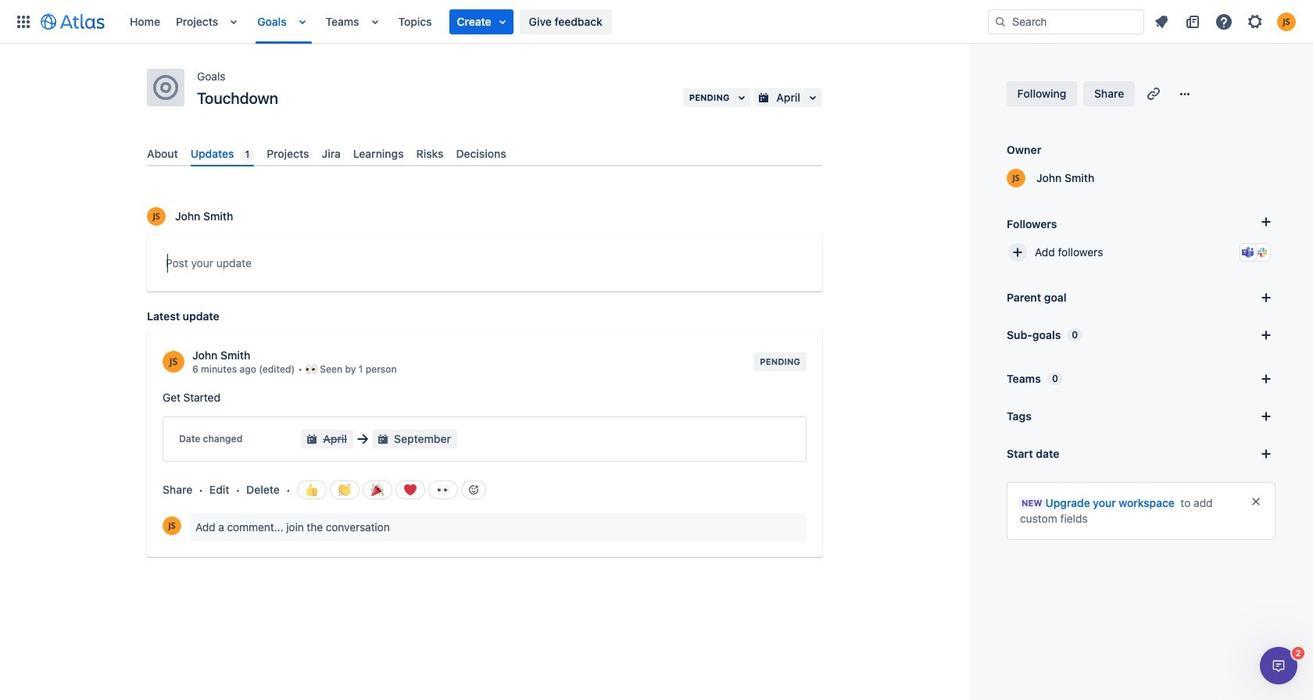Task type: vqa. For each thing, say whether or not it's contained in the screenshot.
Goal icon
yes



Task type: describe. For each thing, give the bounding box(es) containing it.
list item inside list
[[449, 9, 513, 34]]

Main content area, start typing to enter text. text field
[[166, 254, 804, 278]]

add team image
[[1257, 370, 1276, 388]]

add a follower image
[[1257, 213, 1276, 231]]

changed to image
[[353, 430, 372, 449]]

add follower image
[[1008, 243, 1027, 262]]

account image
[[1277, 12, 1296, 31]]

help image
[[1215, 12, 1234, 31]]

:heart: image
[[404, 484, 416, 497]]

add reaction image
[[467, 484, 480, 497]]

0 horizontal spatial list
[[122, 0, 988, 43]]

goal icon image
[[153, 75, 178, 100]]

top element
[[9, 0, 988, 43]]

search image
[[994, 15, 1007, 28]]

settings image
[[1246, 12, 1265, 31]]

notifications image
[[1152, 12, 1171, 31]]

add tag image
[[1257, 407, 1276, 426]]

:heart: image
[[404, 484, 416, 497]]

close banner image
[[1250, 496, 1262, 508]]

msteams logo showing  channels are connected to this goal image
[[1242, 246, 1255, 259]]



Task type: locate. For each thing, give the bounding box(es) containing it.
switch to... image
[[14, 12, 33, 31]]

Search field
[[988, 9, 1144, 34]]

list item
[[449, 9, 513, 34]]

more icon image
[[1176, 84, 1195, 103]]

tab list
[[141, 141, 829, 167]]

banner
[[0, 0, 1313, 44]]

1 horizontal spatial list
[[1148, 9, 1304, 34]]

list
[[122, 0, 988, 43], [1148, 9, 1304, 34]]

:tada: image
[[371, 484, 383, 497], [371, 484, 383, 497]]

dialog
[[1260, 647, 1298, 685]]

:clap: image
[[338, 484, 351, 497], [338, 484, 351, 497]]

:thumbsup: image
[[305, 484, 318, 497], [305, 484, 318, 497]]

:eyes: image
[[437, 484, 449, 497], [437, 484, 449, 497]]

None search field
[[988, 9, 1144, 34]]

set start date image
[[1257, 445, 1276, 464]]

slack logo showing nan channels are connected to this goal image
[[1256, 246, 1269, 259]]



